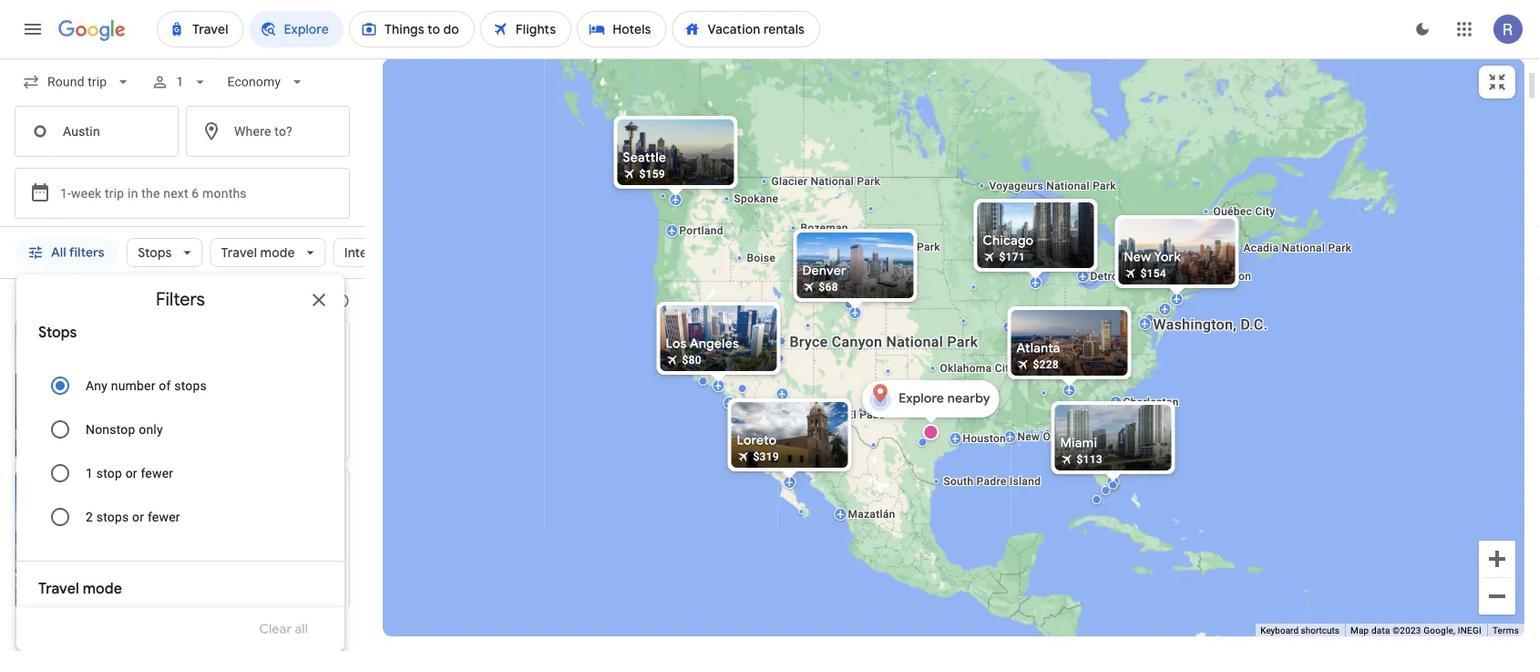 Task type: describe. For each thing, give the bounding box(es) containing it.
1-week trip in the next 6 months button
[[15, 168, 350, 219]]

angeles
[[690, 336, 740, 352]]

1 button
[[143, 60, 216, 104]]

travel mode inside "popup button"
[[221, 244, 295, 261]]

washington, d.c.
[[1154, 316, 1269, 333]]

hr
[[286, 560, 297, 573]]

acadia national park
[[1244, 242, 1352, 254]]

yellowstone
[[806, 241, 868, 253]]

trip
[[105, 186, 124, 201]]

portland
[[680, 224, 724, 237]]

inegi
[[1459, 625, 1482, 636]]

park for acadia national park
[[1329, 242, 1352, 254]]

terms
[[1493, 625, 1520, 636]]

nov 4 – 11
[[143, 503, 198, 516]]

154 US dollars text field
[[1141, 267, 1167, 280]]

travel mode button
[[210, 231, 326, 274]]

paso
[[860, 408, 886, 421]]

city for québec city
[[1256, 205, 1276, 218]]

all filters
[[51, 244, 105, 261]]

nonstop only
[[86, 422, 163, 437]]

week
[[71, 186, 102, 201]]

glacier
[[772, 175, 808, 188]]

tahoe
[[734, 315, 765, 327]]

or for stop
[[126, 465, 138, 481]]

loading results progress bar
[[0, 58, 1540, 62]]

$228
[[1033, 358, 1059, 371]]

of
[[159, 378, 171, 393]]

0 horizontal spatial mode
[[83, 579, 122, 598]]

these
[[261, 295, 289, 307]]

filters form
[[0, 58, 365, 227]]

319 US dollars text field
[[754, 450, 780, 463]]

1 vertical spatial travel mode
[[38, 579, 122, 598]]

stops inside popup button
[[137, 244, 171, 261]]

interests button
[[333, 231, 429, 274]]

lake tahoe
[[707, 315, 765, 327]]

st. louis
[[1017, 321, 1062, 334]]

el paso
[[847, 408, 886, 421]]

san for san diego
[[737, 397, 757, 409]]

yellowstone national park
[[806, 241, 941, 253]]

all filters button
[[16, 231, 119, 274]]

$159
[[640, 168, 666, 181]]

st.
[[1017, 321, 1031, 334]]

$80
[[682, 354, 702, 367]]

2 hr 27 min
[[277, 560, 335, 573]]

interests
[[344, 244, 398, 261]]

los angeles
[[666, 336, 740, 352]]

google,
[[1424, 625, 1456, 636]]

glacier national park
[[772, 175, 881, 188]]

voyageurs
[[990, 180, 1044, 192]]

$154
[[1141, 267, 1167, 280]]

park for glacier national park
[[857, 175, 881, 188]]

1-
[[60, 186, 71, 201]]

shortcuts
[[1302, 625, 1340, 636]]

close dialog image
[[308, 289, 330, 311]]

2 for 2 stops or fewer
[[86, 509, 93, 524]]

québec
[[1214, 205, 1253, 218]]

0 horizontal spatial travel
[[38, 579, 79, 598]]

travel inside "popup button"
[[221, 244, 257, 261]]

toronto
[[1129, 252, 1169, 264]]

159 US dollars text field
[[640, 168, 666, 181]]

oklahoma
[[940, 362, 992, 375]]

york
[[1155, 249, 1182, 265]]

national for acadia
[[1283, 242, 1326, 254]]

denver
[[803, 263, 847, 279]]

stops option group
[[38, 364, 323, 539]]

houston
[[963, 432, 1007, 445]]

results
[[292, 295, 327, 307]]

view smaller map image
[[1487, 71, 1509, 93]]

dallas
[[949, 396, 981, 408]]

map region
[[311, 0, 1540, 651]]

all
[[51, 244, 66, 261]]

2 for 2 hr 27 min
[[277, 560, 283, 573]]

1 for 1 stop or fewer
[[86, 465, 93, 481]]

québec city
[[1214, 205, 1276, 218]]

any
[[86, 378, 108, 393]]

Where to? text field
[[186, 106, 350, 157]]

louis
[[1034, 321, 1062, 334]]

6
[[192, 186, 199, 201]]

number
[[111, 378, 156, 393]]

data
[[1372, 625, 1391, 636]]

mazatlán
[[848, 508, 896, 521]]

el
[[847, 408, 857, 421]]

seattle
[[623, 150, 667, 166]]

map data ©2023 google, inegi
[[1351, 625, 1482, 636]]

bryce
[[790, 333, 828, 351]]

orleans
[[1044, 430, 1083, 443]]

orlando
[[1108, 447, 1149, 460]]

2 stops or fewer
[[86, 509, 180, 524]]

washington,
[[1154, 316, 1237, 333]]

keyboard shortcuts button
[[1261, 624, 1340, 637]]

68 US dollars text field
[[819, 281, 839, 294]]

city for oklahoma city
[[995, 362, 1015, 375]]

south padre island
[[944, 475, 1041, 488]]

filters
[[69, 244, 105, 261]]

padre
[[977, 475, 1007, 488]]

national for glacier
[[811, 175, 854, 188]]

0 horizontal spatial stops
[[38, 323, 77, 342]]

canyon
[[832, 333, 883, 351]]

park up oklahoma
[[948, 333, 979, 351]]

charleston
[[1124, 396, 1180, 408]]



Task type: locate. For each thing, give the bounding box(es) containing it.
0 vertical spatial or
[[126, 465, 138, 481]]

duluth
[[997, 205, 1030, 218]]

$68
[[819, 281, 839, 294]]

1 horizontal spatial stops
[[137, 244, 171, 261]]

fewer up "nov"
[[141, 465, 173, 481]]

new up $154 text field
[[1125, 249, 1152, 265]]

2 down 1 stop or fewer
[[86, 509, 93, 524]]

nov
[[143, 503, 163, 516]]

usd
[[279, 621, 305, 637]]

1 horizontal spatial stops
[[174, 378, 207, 393]]

None text field
[[15, 106, 179, 157]]

lake
[[707, 315, 731, 327]]

1 vertical spatial san
[[737, 397, 757, 409]]

1 vertical spatial 1
[[86, 465, 93, 481]]

spokane
[[734, 192, 779, 205]]

80 US dollars text field
[[682, 354, 702, 367]]

113 US dollars text field
[[1077, 453, 1103, 466]]

diego
[[760, 397, 789, 409]]

mode up about these results at the top left
[[260, 244, 295, 261]]

boston
[[1216, 270, 1252, 283]]

©2023
[[1393, 625, 1422, 636]]

change appearance image
[[1401, 7, 1445, 51]]

filters
[[156, 287, 205, 310]]

oklahoma city
[[940, 362, 1015, 375]]

city right oklahoma
[[995, 362, 1015, 375]]

0 vertical spatial san
[[682, 332, 702, 345]]

1 vertical spatial or
[[132, 509, 144, 524]]

nonstop left only
[[86, 422, 135, 437]]

explore
[[899, 390, 945, 407]]

bryce canyon national park
[[790, 333, 979, 351]]

mode down 2 stops or fewer
[[83, 579, 122, 598]]

new orleans
[[1018, 430, 1083, 443]]

1 horizontal spatial new
[[1125, 249, 1152, 265]]

1 vertical spatial city
[[995, 362, 1015, 375]]

city
[[1256, 205, 1276, 218], [995, 362, 1015, 375]]

27
[[300, 560, 313, 573]]

1 vertical spatial stops
[[38, 323, 77, 342]]

national right 'glacier'
[[811, 175, 854, 188]]

0 vertical spatial travel
[[221, 244, 257, 261]]

miami
[[1061, 435, 1098, 451]]

or
[[126, 465, 138, 481], [132, 509, 144, 524]]

1 horizontal spatial san
[[737, 397, 757, 409]]

171 US dollars text field
[[1000, 251, 1026, 264]]

usd button
[[245, 615, 320, 644]]

fewer for 1 stop or fewer
[[141, 465, 173, 481]]

1 horizontal spatial nonstop
[[223, 560, 267, 573]]

mode inside travel mode "popup button"
[[260, 244, 295, 261]]

island
[[1010, 475, 1041, 488]]

fewer for 2 stops or fewer
[[148, 509, 180, 524]]

1 vertical spatial fewer
[[148, 509, 180, 524]]

terms link
[[1493, 625, 1520, 636]]

1 horizontal spatial city
[[1256, 205, 1276, 218]]

228 US dollars text field
[[1033, 358, 1059, 371]]

san up "$80" text field
[[682, 332, 702, 345]]

park for voyageurs national park
[[1093, 180, 1117, 192]]

1 stop or fewer
[[86, 465, 173, 481]]

0 horizontal spatial stops
[[96, 509, 129, 524]]

new left orleans at the right bottom of page
[[1018, 430, 1041, 443]]

explore nearby button
[[863, 380, 1000, 432]]

0 vertical spatial 2
[[86, 509, 93, 524]]

national right yellowstone on the top of the page
[[871, 241, 914, 253]]

nonstop for nonstop only
[[86, 422, 135, 437]]

south
[[944, 475, 974, 488]]

voyageurs national park
[[990, 180, 1117, 192]]

nonstop left hr
[[223, 560, 267, 573]]

0 vertical spatial 1
[[176, 74, 184, 89]]

d.c.
[[1241, 316, 1269, 333]]

next
[[163, 186, 188, 201]]

montreal
[[1189, 224, 1235, 237]]

2 inside stops option group
[[86, 509, 93, 524]]

1 inside '1' popup button
[[176, 74, 184, 89]]

2 left hr
[[277, 560, 283, 573]]

new for new orleans
[[1018, 430, 1041, 443]]

or right stop at the left bottom of page
[[126, 465, 138, 481]]

or for stops
[[132, 509, 144, 524]]

nashville
[[1053, 353, 1100, 366]]

park right acadia
[[1329, 242, 1352, 254]]

national for voyageurs
[[1047, 180, 1090, 192]]

keyboard
[[1261, 625, 1299, 636]]

1 horizontal spatial mode
[[260, 244, 295, 261]]

0 horizontal spatial san
[[682, 332, 702, 345]]

new
[[1125, 249, 1152, 265], [1018, 430, 1041, 443]]

san
[[682, 332, 702, 345], [737, 397, 757, 409]]

in
[[128, 186, 138, 201]]

0 vertical spatial new
[[1125, 249, 1152, 265]]

stops
[[174, 378, 207, 393], [96, 509, 129, 524]]

1 horizontal spatial travel
[[221, 244, 257, 261]]

1 vertical spatial 2
[[277, 560, 283, 573]]

los
[[666, 336, 687, 352]]

1 horizontal spatial 2
[[277, 560, 283, 573]]

park up yellowstone national park
[[857, 175, 881, 188]]

1 vertical spatial new
[[1018, 430, 1041, 443]]

1 inside stops option group
[[86, 465, 93, 481]]

national right acadia
[[1283, 242, 1326, 254]]

0 vertical spatial travel mode
[[221, 244, 295, 261]]

stop
[[96, 465, 122, 481]]

1 vertical spatial mode
[[83, 579, 122, 598]]

1 vertical spatial stops
[[96, 509, 129, 524]]

$171
[[1000, 251, 1026, 264]]

0 horizontal spatial new
[[1018, 430, 1041, 443]]

0 vertical spatial mode
[[260, 244, 295, 261]]

any number of stops
[[86, 378, 207, 393]]

park right voyageurs
[[1093, 180, 1117, 192]]

2
[[86, 509, 93, 524], [277, 560, 283, 573]]

san diego
[[737, 397, 789, 409]]

minneapolis
[[985, 233, 1048, 245]]

0 vertical spatial stops
[[137, 244, 171, 261]]

stops right of
[[174, 378, 207, 393]]

nonstop for nonstop
[[223, 560, 267, 573]]

0 vertical spatial fewer
[[141, 465, 173, 481]]

stops up filters
[[137, 244, 171, 261]]

new for new york
[[1125, 249, 1152, 265]]

1 horizontal spatial travel mode
[[221, 244, 295, 261]]

travel mode up "about"
[[221, 244, 295, 261]]

travel
[[221, 244, 257, 261], [38, 579, 79, 598]]

acadia
[[1244, 242, 1280, 254]]

0 vertical spatial stops
[[174, 378, 207, 393]]

national right voyageurs
[[1047, 180, 1090, 192]]

stops left "nov"
[[96, 509, 129, 524]]

stops
[[137, 244, 171, 261], [38, 323, 77, 342]]

city right québec
[[1256, 205, 1276, 218]]

fewer down 1 stop or fewer
[[148, 509, 180, 524]]

months
[[202, 186, 247, 201]]

about these results image
[[320, 279, 364, 323]]

national for yellowstone
[[871, 241, 914, 253]]

main menu image
[[22, 18, 44, 40]]

stops button
[[126, 231, 202, 274]]

bozeman
[[801, 222, 849, 234]]

travel mode down 2 stops or fewer
[[38, 579, 122, 598]]

detroit
[[1091, 270, 1126, 283]]

0 horizontal spatial city
[[995, 362, 1015, 375]]

nearby
[[948, 390, 991, 407]]

park for yellowstone national park
[[917, 241, 941, 253]]

0 vertical spatial nonstop
[[86, 422, 135, 437]]

chicago
[[983, 233, 1034, 249]]

francisco
[[705, 332, 755, 345]]

0 horizontal spatial 1
[[86, 465, 93, 481]]

0 horizontal spatial travel mode
[[38, 579, 122, 598]]

stops down the all
[[38, 323, 77, 342]]

or left 4 – 11
[[132, 509, 144, 524]]

san left the diego
[[737, 397, 757, 409]]

national up explore
[[887, 333, 944, 351]]

1 horizontal spatial 1
[[176, 74, 184, 89]]

keyboard shortcuts
[[1261, 625, 1340, 636]]

1 vertical spatial travel
[[38, 579, 79, 598]]

nonstop inside stops option group
[[86, 422, 135, 437]]

$319
[[754, 450, 780, 463]]

park left chicago
[[917, 241, 941, 253]]

0 vertical spatial city
[[1256, 205, 1276, 218]]

1 for 1
[[176, 74, 184, 89]]

0 horizontal spatial 2
[[86, 509, 93, 524]]

None field
[[15, 66, 140, 98], [220, 66, 314, 98], [15, 66, 140, 98], [220, 66, 314, 98]]

travel mode
[[221, 244, 295, 261], [38, 579, 122, 598]]

about
[[228, 295, 258, 307]]

san for san francisco
[[682, 332, 702, 345]]

fewer
[[141, 465, 173, 481], [148, 509, 180, 524]]

the
[[142, 186, 160, 201]]

1 vertical spatial nonstop
[[223, 560, 267, 573]]

1-week trip in the next 6 months
[[60, 186, 247, 201]]

park
[[857, 175, 881, 188], [1093, 180, 1117, 192], [917, 241, 941, 253], [1329, 242, 1352, 254], [948, 333, 979, 351]]

0 horizontal spatial nonstop
[[86, 422, 135, 437]]

map
[[1351, 625, 1370, 636]]



Task type: vqa. For each thing, say whether or not it's contained in the screenshot.
min
yes



